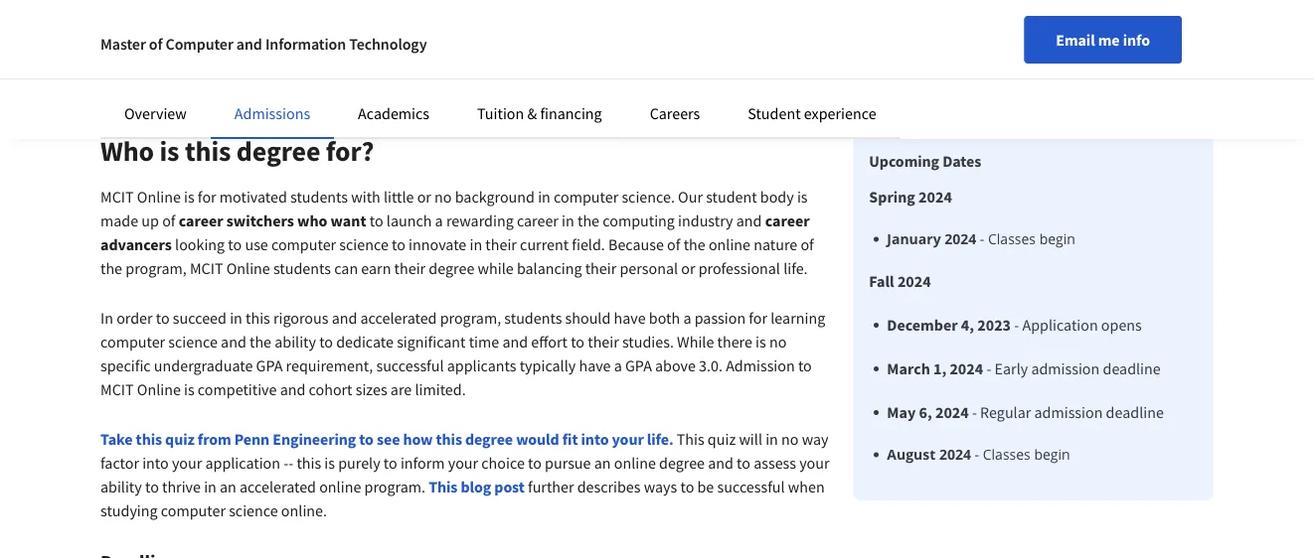 Task type: vqa. For each thing, say whether or not it's contained in the screenshot.
right de
no



Task type: locate. For each thing, give the bounding box(es) containing it.
1 vertical spatial mcit
[[190, 258, 223, 278]]

or right little
[[417, 187, 431, 207]]

program, inside "looking to use computer science to innovate in their current field. because of the online nature of the program, mcit online students can earn their degree while balancing their personal or professional life."
[[126, 258, 187, 278]]

2024
[[919, 187, 952, 207], [945, 230, 976, 249], [898, 271, 931, 291], [950, 359, 983, 379], [935, 403, 969, 423], [939, 445, 971, 464]]

students inside "looking to use computer science to innovate in their current field. because of the online nature of the program, mcit online students can earn their degree while balancing their personal or professional life."
[[273, 258, 331, 278]]

1 horizontal spatial for
[[749, 308, 768, 328]]

admission for early
[[1031, 359, 1100, 379]]

further
[[528, 477, 574, 497]]

gpa
[[256, 356, 283, 376], [625, 356, 652, 376]]

1 career from the left
[[179, 211, 223, 231]]

life. inside "looking to use computer science to innovate in their current field. because of the online nature of the program, mcit online students can earn their degree while balancing their personal or professional life."
[[784, 258, 808, 278]]

admission down application
[[1031, 359, 1100, 379]]

2023
[[978, 315, 1011, 335]]

computer inside in order to succeed in this rigorous and accelerated program, students should have both a passion for learning computer science and the ability to dedicate significant time and effort to their studies. while there is no specific undergraduate gpa requirement, successful applicants typically have a gpa above 3.0. admission to mcit online is competitive and cohort sizes are limited.
[[100, 332, 165, 352]]

0 vertical spatial science
[[339, 235, 389, 255]]

is right body
[[797, 187, 808, 207]]

of
[[149, 34, 162, 54], [162, 211, 175, 231], [667, 235, 680, 255], [801, 235, 814, 255]]

their inside in order to succeed in this rigorous and accelerated program, students should have both a passion for learning computer science and the ability to dedicate significant time and effort to their studies. while there is no specific undergraduate gpa requirement, successful applicants typically have a gpa above 3.0. admission to mcit online is competitive and cohort sizes are limited.
[[588, 332, 619, 352]]

1 vertical spatial online
[[614, 453, 656, 473]]

computer down the who
[[271, 235, 336, 255]]

admissions link
[[234, 103, 310, 123]]

1 vertical spatial into
[[142, 453, 169, 473]]

ability down factor
[[100, 477, 142, 497]]

accelerated up significant
[[360, 308, 437, 328]]

advancers
[[100, 235, 172, 255]]

2 vertical spatial mcit
[[100, 380, 134, 400]]

there
[[717, 332, 753, 352]]

2024 for january
[[945, 230, 976, 249]]

into up 'thrive'
[[142, 453, 169, 473]]

1 horizontal spatial into
[[581, 429, 609, 449]]

online down purely
[[319, 477, 361, 497]]

this inside this quiz will in no way factor into your application -- this is purely to inform your choice to pursue an online degree and to assess your ability to thrive in an accelerated online program.
[[677, 429, 705, 449]]

1 horizontal spatial accelerated
[[360, 308, 437, 328]]

list item containing january 2024
[[887, 229, 1164, 250]]

0 vertical spatial no
[[435, 187, 452, 207]]

to left be
[[680, 477, 694, 497]]

0 horizontal spatial or
[[417, 187, 431, 207]]

into
[[581, 429, 609, 449], [142, 453, 169, 473]]

or inside "looking to use computer science to innovate in their current field. because of the online nature of the program, mcit online students can earn their degree while balancing their personal or professional life."
[[681, 258, 695, 278]]

computer
[[166, 34, 233, 54]]

1,
[[933, 359, 947, 379]]

a left above
[[614, 356, 622, 376]]

students inside mcit online is for motivated students with little or no background in computer science. our student body is made up of
[[290, 187, 348, 207]]

see
[[377, 429, 400, 449]]

1 vertical spatial admission
[[1034, 403, 1103, 423]]

little
[[384, 187, 414, 207]]

their right earn
[[394, 258, 426, 278]]

effort
[[531, 332, 568, 352]]

2 horizontal spatial science
[[339, 235, 389, 255]]

student
[[748, 103, 801, 123]]

0 horizontal spatial program,
[[126, 258, 187, 278]]

quiz left from
[[165, 429, 195, 449]]

2 horizontal spatial online
[[709, 235, 751, 255]]

1 horizontal spatial science
[[229, 501, 278, 521]]

2024 right august
[[939, 445, 971, 464]]

0 horizontal spatial have
[[579, 356, 611, 376]]

can
[[334, 258, 358, 278]]

2 vertical spatial a
[[614, 356, 622, 376]]

0 vertical spatial list item
[[887, 229, 1164, 250]]

from
[[198, 429, 231, 449]]

career down body
[[765, 211, 810, 231]]

gpa up competitive
[[256, 356, 283, 376]]

0 horizontal spatial into
[[142, 453, 169, 473]]

looking
[[175, 235, 225, 255]]

1 vertical spatial no
[[769, 332, 787, 352]]

no left way
[[781, 429, 799, 449]]

program, up time
[[440, 308, 501, 328]]

begin
[[1040, 230, 1076, 249], [1034, 445, 1070, 464]]

this
[[677, 429, 705, 449], [429, 477, 458, 497]]

2 vertical spatial online
[[137, 380, 181, 400]]

2 career from the left
[[517, 211, 559, 231]]

financing
[[540, 103, 602, 123]]

this
[[185, 134, 231, 169], [246, 308, 270, 328], [136, 429, 162, 449], [436, 429, 462, 449], [297, 453, 321, 473]]

begin inside list
[[1034, 445, 1070, 464]]

may 6, 2024 - regular admission deadline
[[887, 403, 1164, 423]]

1 vertical spatial accelerated
[[240, 477, 316, 497]]

is down overview link
[[160, 134, 179, 169]]

0 vertical spatial successful
[[376, 356, 444, 376]]

1 horizontal spatial quiz
[[708, 429, 736, 449]]

an
[[594, 453, 611, 473], [220, 477, 236, 497]]

mcit up made
[[100, 187, 134, 207]]

2024 right "fall"
[[898, 271, 931, 291]]

science
[[339, 235, 389, 255], [168, 332, 218, 352], [229, 501, 278, 521]]

career for career switchers who want to launch a rewarding career in the computing industry and
[[179, 211, 223, 231]]

classes down regular
[[983, 445, 1031, 464]]

begin down may 6, 2024 - regular admission deadline
[[1034, 445, 1070, 464]]

science up earn
[[339, 235, 389, 255]]

into right fit
[[581, 429, 609, 449]]

3.0.
[[699, 356, 723, 376]]

science.
[[622, 187, 675, 207]]

computer down 'thrive'
[[161, 501, 226, 521]]

significant
[[397, 332, 466, 352]]

career inside career advancers
[[765, 211, 810, 231]]

this left rigorous
[[246, 308, 270, 328]]

your down way
[[799, 453, 830, 473]]

of right 'nature'
[[801, 235, 814, 255]]

successful up are
[[376, 356, 444, 376]]

up
[[142, 211, 159, 231]]

0 vertical spatial admission
[[1031, 359, 1100, 379]]

is inside this quiz will in no way factor into your application -- this is purely to inform your choice to pursue an online degree and to assess your ability to thrive in an accelerated online program.
[[324, 453, 335, 473]]

classes for january 2024
[[988, 230, 1036, 249]]

your up describes at bottom
[[612, 429, 644, 449]]

1 list item from the top
[[887, 229, 1164, 250]]

list item
[[887, 229, 1164, 250], [887, 444, 1164, 465]]

1 vertical spatial begin
[[1034, 445, 1070, 464]]

2 quiz from the left
[[708, 429, 736, 449]]

this for quiz
[[677, 429, 705, 449]]

field.
[[572, 235, 605, 255]]

this down inform
[[429, 477, 458, 497]]

career up "current"
[[517, 211, 559, 231]]

mcit inside mcit online is for motivated students with little or no background in computer science. our student body is made up of
[[100, 187, 134, 207]]

motivated
[[220, 187, 287, 207]]

in up field.
[[562, 211, 574, 231]]

successful down assess
[[717, 477, 785, 497]]

0 horizontal spatial career
[[179, 211, 223, 231]]

0 vertical spatial online
[[709, 235, 751, 255]]

gpa down studies.
[[625, 356, 652, 376]]

life. down 'nature'
[[784, 258, 808, 278]]

1 vertical spatial an
[[220, 477, 236, 497]]

online inside "looking to use computer science to innovate in their current field. because of the online nature of the program, mcit online students can earn their degree while balancing their personal or professional life."
[[226, 258, 270, 278]]

quiz left the will
[[708, 429, 736, 449]]

to
[[370, 211, 383, 231], [228, 235, 242, 255], [392, 235, 406, 255], [156, 308, 170, 328], [319, 332, 333, 352], [571, 332, 585, 352], [798, 356, 812, 376], [359, 429, 374, 449], [384, 453, 397, 473], [528, 453, 542, 473], [737, 453, 751, 473], [145, 477, 159, 497], [680, 477, 694, 497]]

1 vertical spatial students
[[273, 258, 331, 278]]

want
[[331, 211, 366, 231]]

and up be
[[708, 453, 734, 473]]

launch
[[387, 211, 432, 231]]

0 horizontal spatial science
[[168, 332, 218, 352]]

1 vertical spatial successful
[[717, 477, 785, 497]]

science inside further describes ways to be successful when studying computer science online.
[[229, 501, 278, 521]]

computer down order
[[100, 332, 165, 352]]

1 vertical spatial for
[[749, 308, 768, 328]]

0 horizontal spatial gpa
[[256, 356, 283, 376]]

2024 for spring
[[919, 187, 952, 207]]

and
[[236, 34, 262, 54], [736, 211, 762, 231], [332, 308, 357, 328], [221, 332, 246, 352], [503, 332, 528, 352], [280, 380, 306, 400], [708, 453, 734, 473]]

degree inside "looking to use computer science to innovate in their current field. because of the online nature of the program, mcit online students can earn their degree while balancing their personal or professional life."
[[429, 258, 475, 278]]

the up competitive
[[250, 332, 271, 352]]

no up admission
[[769, 332, 787, 352]]

0 horizontal spatial for
[[198, 187, 216, 207]]

for?
[[326, 134, 374, 169]]

begin for january 2024 - classes begin
[[1040, 230, 1076, 249]]

the
[[578, 211, 600, 231], [684, 235, 706, 255], [100, 258, 122, 278], [250, 332, 271, 352]]

1 vertical spatial classes
[[983, 445, 1031, 464]]

begin for august 2024 - classes begin
[[1034, 445, 1070, 464]]

2024 right january at the right of page
[[945, 230, 976, 249]]

master of computer and information technology
[[100, 34, 427, 54]]

online up 'professional' in the right of the page
[[709, 235, 751, 255]]

degree up choice
[[465, 429, 513, 449]]

this up be
[[677, 429, 705, 449]]

list item up december 4, 2023 - application opens
[[887, 229, 1164, 250]]

2 vertical spatial science
[[229, 501, 278, 521]]

to down launch at the left
[[392, 235, 406, 255]]

spring
[[869, 187, 916, 207]]

0 horizontal spatial accelerated
[[240, 477, 316, 497]]

and left cohort
[[280, 380, 306, 400]]

2 list item from the top
[[887, 444, 1164, 465]]

0 horizontal spatial quiz
[[165, 429, 195, 449]]

their down field.
[[585, 258, 617, 278]]

students
[[290, 187, 348, 207], [273, 258, 331, 278], [504, 308, 562, 328]]

to up the requirement,
[[319, 332, 333, 352]]

will
[[739, 429, 763, 449]]

mcit
[[100, 187, 134, 207], [190, 258, 223, 278], [100, 380, 134, 400]]

0 vertical spatial life.
[[784, 258, 808, 278]]

0 vertical spatial online
[[137, 187, 181, 207]]

in up "current"
[[538, 187, 551, 207]]

in right the succeed
[[230, 308, 242, 328]]

0 horizontal spatial an
[[220, 477, 236, 497]]

0 vertical spatial deadline
[[1103, 359, 1161, 379]]

1 horizontal spatial successful
[[717, 477, 785, 497]]

computer inside "looking to use computer science to innovate in their current field. because of the online nature of the program, mcit online students can earn their degree while balancing their personal or professional life."
[[271, 235, 336, 255]]

to down 'take this quiz from penn engineering to see how this degree would fit into your life.' link
[[384, 453, 397, 473]]

overview link
[[124, 103, 187, 123]]

student
[[706, 187, 757, 207]]

switchers
[[226, 211, 294, 231]]

deadline for - regular admission deadline
[[1106, 403, 1164, 423]]

program.
[[364, 477, 426, 497]]

1 vertical spatial deadline
[[1106, 403, 1164, 423]]

1 horizontal spatial gpa
[[625, 356, 652, 376]]

1 vertical spatial life.
[[647, 429, 674, 449]]

of right up
[[162, 211, 175, 231]]

admission
[[726, 356, 795, 376]]

0 vertical spatial program,
[[126, 258, 187, 278]]

studying
[[100, 501, 158, 521]]

2 vertical spatial students
[[504, 308, 562, 328]]

early
[[995, 359, 1028, 379]]

1 vertical spatial ability
[[100, 477, 142, 497]]

-
[[980, 230, 985, 249], [1014, 315, 1019, 335], [987, 359, 992, 379], [972, 403, 977, 423], [975, 445, 979, 464], [284, 453, 289, 473], [289, 453, 293, 473]]

upcoming dates
[[869, 151, 981, 171]]

students up effort on the bottom left of page
[[504, 308, 562, 328]]

0 vertical spatial students
[[290, 187, 348, 207]]

fall
[[869, 271, 894, 291]]

mcit down 'looking'
[[190, 258, 223, 278]]

a right both
[[683, 308, 691, 328]]

this down engineering
[[297, 453, 321, 473]]

earn
[[361, 258, 391, 278]]

is down undergraduate
[[184, 380, 195, 400]]

list
[[877, 313, 1164, 465]]

students inside in order to succeed in this rigorous and accelerated program, students should have both a passion for learning computer science and the ability to dedicate significant time and effort to their studies. while there is no specific undergraduate gpa requirement, successful applicants typically have a gpa above 3.0. admission to mcit online is competitive and cohort sizes are limited.
[[504, 308, 562, 328]]

1 vertical spatial science
[[168, 332, 218, 352]]

degree down innovate at left top
[[429, 258, 475, 278]]

0 vertical spatial accelerated
[[360, 308, 437, 328]]

information
[[265, 34, 346, 54]]

0 vertical spatial or
[[417, 187, 431, 207]]

computer inside further describes ways to be successful when studying computer science online.
[[161, 501, 226, 521]]

1 vertical spatial this
[[429, 477, 458, 497]]

online down use
[[226, 258, 270, 278]]

in
[[100, 308, 113, 328]]

engineering
[[273, 429, 356, 449]]

ability down rigorous
[[275, 332, 316, 352]]

is
[[160, 134, 179, 169], [184, 187, 195, 207], [797, 187, 808, 207], [756, 332, 766, 352], [184, 380, 195, 400], [324, 453, 335, 473]]

to down the with
[[370, 211, 383, 231]]

and inside this quiz will in no way factor into your application -- this is purely to inform your choice to pursue an online degree and to assess your ability to thrive in an accelerated online program.
[[708, 453, 734, 473]]

no
[[435, 187, 452, 207], [769, 332, 787, 352], [781, 429, 799, 449]]

1 horizontal spatial life.
[[784, 258, 808, 278]]

technology
[[349, 34, 427, 54]]

online up up
[[137, 187, 181, 207]]

0 vertical spatial mcit
[[100, 187, 134, 207]]

your
[[612, 429, 644, 449], [172, 453, 202, 473], [448, 453, 478, 473], [799, 453, 830, 473]]

0 horizontal spatial this
[[429, 477, 458, 497]]

life. up ways
[[647, 429, 674, 449]]

0 horizontal spatial life.
[[647, 429, 674, 449]]

list item down may 6, 2024 - regular admission deadline
[[887, 444, 1164, 465]]

2024 down upcoming dates
[[919, 187, 952, 207]]

email me info
[[1056, 30, 1150, 50]]

looking to use computer science to innovate in their current field. because of the online nature of the program, mcit online students can earn their degree while balancing their personal or professional life.
[[100, 235, 814, 278]]

career for career advancers
[[765, 211, 810, 231]]

1 vertical spatial a
[[683, 308, 691, 328]]

1 horizontal spatial or
[[681, 258, 695, 278]]

to down the will
[[737, 453, 751, 473]]

degree inside this quiz will in no way factor into your application -- this is purely to inform your choice to pursue an online degree and to assess your ability to thrive in an accelerated online program.
[[659, 453, 705, 473]]

0 vertical spatial ability
[[275, 332, 316, 352]]

0 horizontal spatial successful
[[376, 356, 444, 376]]

0 vertical spatial for
[[198, 187, 216, 207]]

0 horizontal spatial online
[[319, 477, 361, 497]]

inform
[[401, 453, 445, 473]]

begin up application
[[1040, 230, 1076, 249]]

1 horizontal spatial this
[[677, 429, 705, 449]]

or right personal
[[681, 258, 695, 278]]

0 vertical spatial this
[[677, 429, 705, 449]]

have up studies.
[[614, 308, 646, 328]]

0 horizontal spatial ability
[[100, 477, 142, 497]]

while
[[677, 332, 714, 352]]

for
[[198, 187, 216, 207], [749, 308, 768, 328]]

science down the succeed
[[168, 332, 218, 352]]

should
[[565, 308, 611, 328]]

for inside mcit online is for motivated students with little or no background in computer science. our student body is made up of
[[198, 187, 216, 207]]

and right time
[[503, 332, 528, 352]]

2 vertical spatial no
[[781, 429, 799, 449]]

science inside "looking to use computer science to innovate in their current field. because of the online nature of the program, mcit online students can earn their degree while balancing their personal or professional life."
[[339, 235, 389, 255]]

students left can
[[273, 258, 331, 278]]

1 vertical spatial or
[[681, 258, 695, 278]]

0 horizontal spatial a
[[435, 211, 443, 231]]

post
[[494, 477, 525, 497]]

an down application
[[220, 477, 236, 497]]

way
[[802, 429, 829, 449]]

admission for regular
[[1034, 403, 1103, 423]]

0 vertical spatial begin
[[1040, 230, 1076, 249]]

master
[[100, 34, 146, 54]]

0 vertical spatial a
[[435, 211, 443, 231]]

1 horizontal spatial have
[[614, 308, 646, 328]]

1 horizontal spatial ability
[[275, 332, 316, 352]]

online down "specific"
[[137, 380, 181, 400]]

1 vertical spatial online
[[226, 258, 270, 278]]

to left use
[[228, 235, 242, 255]]

ability inside in order to succeed in this rigorous and accelerated program, students should have both a passion for learning computer science and the ability to dedicate significant time and effort to their studies. while there is no specific undergraduate gpa requirement, successful applicants typically have a gpa above 3.0. admission to mcit online is competitive and cohort sizes are limited.
[[275, 332, 316, 352]]

1 horizontal spatial program,
[[440, 308, 501, 328]]

ways
[[644, 477, 677, 497]]

your up 'thrive'
[[172, 453, 202, 473]]

an up describes at bottom
[[594, 453, 611, 473]]

in
[[538, 187, 551, 207], [562, 211, 574, 231], [470, 235, 482, 255], [230, 308, 242, 328], [766, 429, 778, 449], [204, 477, 217, 497]]

successful inside further describes ways to be successful when studying computer science online.
[[717, 477, 785, 497]]

1 vertical spatial program,
[[440, 308, 501, 328]]

who is this degree for?
[[100, 134, 374, 169]]

2 horizontal spatial career
[[765, 211, 810, 231]]

no inside mcit online is for motivated students with little or no background in computer science. our student body is made up of
[[435, 187, 452, 207]]

2 vertical spatial online
[[319, 477, 361, 497]]

1 vertical spatial list item
[[887, 444, 1164, 465]]

1 horizontal spatial an
[[594, 453, 611, 473]]

ability inside this quiz will in no way factor into your application -- this is purely to inform your choice to pursue an online degree and to assess your ability to thrive in an accelerated online program.
[[100, 477, 142, 497]]

a up innovate at left top
[[435, 211, 443, 231]]

december
[[887, 315, 958, 335]]

1 horizontal spatial career
[[517, 211, 559, 231]]

program, down advancers
[[126, 258, 187, 278]]

3 career from the left
[[765, 211, 810, 231]]

4,
[[961, 315, 974, 335]]

me
[[1098, 30, 1120, 50]]

0 vertical spatial classes
[[988, 230, 1036, 249]]

classes up december 4, 2023 - application opens
[[988, 230, 1036, 249]]

in inside in order to succeed in this rigorous and accelerated program, students should have both a passion for learning computer science and the ability to dedicate significant time and effort to their studies. while there is no specific undergraduate gpa requirement, successful applicants typically have a gpa above 3.0. admission to mcit online is competitive and cohort sizes are limited.
[[230, 308, 242, 328]]

online inside mcit online is for motivated students with little or no background in computer science. our student body is made up of
[[137, 187, 181, 207]]



Task type: describe. For each thing, give the bounding box(es) containing it.
academics link
[[358, 103, 430, 123]]

further describes ways to be successful when studying computer science online.
[[100, 477, 825, 521]]

mcit inside "looking to use computer science to innovate in their current field. because of the online nature of the program, mcit online students can earn their degree while balancing their personal or professional life."
[[190, 258, 223, 278]]

and right "computer"
[[236, 34, 262, 54]]

application
[[205, 453, 280, 473]]

academics
[[358, 103, 430, 123]]

2 horizontal spatial a
[[683, 308, 691, 328]]

6,
[[919, 403, 932, 423]]

student experience link
[[748, 103, 876, 123]]

1 vertical spatial have
[[579, 356, 611, 376]]

take this quiz from penn engineering to see how this degree would fit into your life. link
[[100, 429, 677, 449]]

degree down admissions link at the top left of the page
[[236, 134, 320, 169]]

august
[[887, 445, 936, 464]]

this inside this quiz will in no way factor into your application -- this is purely to inform your choice to pursue an online degree and to assess your ability to thrive in an accelerated online program.
[[297, 453, 321, 473]]

rigorous
[[273, 308, 329, 328]]

this up motivated
[[185, 134, 231, 169]]

would
[[516, 429, 559, 449]]

december 4, 2023 - application opens
[[887, 315, 1142, 335]]

experience
[[804, 103, 876, 123]]

overview
[[124, 103, 187, 123]]

how
[[403, 429, 433, 449]]

sizes
[[356, 380, 387, 400]]

describes
[[577, 477, 641, 497]]

background
[[455, 187, 535, 207]]

thrive
[[162, 477, 201, 497]]

1 quiz from the left
[[165, 429, 195, 449]]

email
[[1056, 30, 1095, 50]]

2024 for fall
[[898, 271, 931, 291]]

personal
[[620, 258, 678, 278]]

innovate
[[409, 235, 467, 255]]

this quiz will in no way factor into your application -- this is purely to inform your choice to pursue an online degree and to assess your ability to thrive in an accelerated online program.
[[100, 429, 830, 497]]

penn
[[234, 429, 270, 449]]

january 2024 - classes begin
[[887, 230, 1076, 249]]

blog
[[461, 477, 491, 497]]

in right the will
[[766, 429, 778, 449]]

classes for august 2024
[[983, 445, 1031, 464]]

regular
[[980, 403, 1031, 423]]

because
[[608, 235, 664, 255]]

is up admission
[[756, 332, 766, 352]]

to down would
[[528, 453, 542, 473]]

to left "see"
[[359, 429, 374, 449]]

requirement,
[[286, 356, 373, 376]]

made
[[100, 211, 138, 231]]

in inside mcit online is for motivated students with little or no background in computer science. our student body is made up of
[[538, 187, 551, 207]]

info
[[1123, 30, 1150, 50]]

program, inside in order to succeed in this rigorous and accelerated program, students should have both a passion for learning computer science and the ability to dedicate significant time and effort to their studies. while there is no specific undergraduate gpa requirement, successful applicants typically have a gpa above 3.0. admission to mcit online is competitive and cohort sizes are limited.
[[440, 308, 501, 328]]

to right order
[[156, 308, 170, 328]]

quiz inside this quiz will in no way factor into your application -- this is purely to inform your choice to pursue an online degree and to assess your ability to thrive in an accelerated online program.
[[708, 429, 736, 449]]

industry
[[678, 211, 733, 231]]

this for blog
[[429, 477, 458, 497]]

learning
[[771, 308, 825, 328]]

with
[[351, 187, 381, 207]]

march 1, 2024 - early admission deadline
[[887, 359, 1161, 379]]

1 horizontal spatial online
[[614, 453, 656, 473]]

careers
[[650, 103, 700, 123]]

fit
[[562, 429, 578, 449]]

of up personal
[[667, 235, 680, 255]]

deadline for - early admission deadline
[[1103, 359, 1161, 379]]

body
[[760, 187, 794, 207]]

professional
[[699, 258, 780, 278]]

career switchers who want to launch a rewarding career in the computing industry and
[[179, 211, 765, 231]]

1 horizontal spatial a
[[614, 356, 622, 376]]

the inside in order to succeed in this rigorous and accelerated program, students should have both a passion for learning computer science and the ability to dedicate significant time and effort to their studies. while there is no specific undergraduate gpa requirement, successful applicants typically have a gpa above 3.0. admission to mcit online is competitive and cohort sizes are limited.
[[250, 332, 271, 352]]

successful inside in order to succeed in this rigorous and accelerated program, students should have both a passion for learning computer science and the ability to dedicate significant time and effort to their studies. while there is no specific undergraduate gpa requirement, successful applicants typically have a gpa above 3.0. admission to mcit online is competitive and cohort sizes are limited.
[[376, 356, 444, 376]]

2024 right 1,
[[950, 359, 983, 379]]

mcit inside in order to succeed in this rigorous and accelerated program, students should have both a passion for learning computer science and the ability to dedicate significant time and effort to their studies. while there is no specific undergraduate gpa requirement, successful applicants typically have a gpa above 3.0. admission to mcit online is competitive and cohort sizes are limited.
[[100, 380, 134, 400]]

accelerated inside this quiz will in no way factor into your application -- this is purely to inform your choice to pursue an online degree and to assess your ability to thrive in an accelerated online program.
[[240, 477, 316, 497]]

both
[[649, 308, 680, 328]]

online inside in order to succeed in this rigorous and accelerated program, students should have both a passion for learning computer science and the ability to dedicate significant time and effort to their studies. while there is no specific undergraduate gpa requirement, successful applicants typically have a gpa above 3.0. admission to mcit online is competitive and cohort sizes are limited.
[[137, 380, 181, 400]]

upcoming
[[869, 151, 940, 171]]

pursue
[[545, 453, 591, 473]]

email me info button
[[1024, 16, 1182, 64]]

0 vertical spatial have
[[614, 308, 646, 328]]

in right 'thrive'
[[204, 477, 217, 497]]

time
[[469, 332, 499, 352]]

the up field.
[[578, 211, 600, 231]]

passion
[[695, 308, 746, 328]]

their up while
[[486, 235, 517, 255]]

into inside this quiz will in no way factor into your application -- this is purely to inform your choice to pursue an online degree and to assess your ability to thrive in an accelerated online program.
[[142, 453, 169, 473]]

order
[[116, 308, 153, 328]]

to inside further describes ways to be successful when studying computer science online.
[[680, 477, 694, 497]]

tuition & financing link
[[477, 103, 602, 123]]

the down industry on the top
[[684, 235, 706, 255]]

of inside mcit online is for motivated students with little or no background in computer science. our student body is made up of
[[162, 211, 175, 231]]

list containing december 4, 2023
[[877, 313, 1164, 465]]

and up dedicate
[[332, 308, 357, 328]]

0 vertical spatial into
[[581, 429, 609, 449]]

this right how
[[436, 429, 462, 449]]

opens
[[1101, 315, 1142, 335]]

no inside this quiz will in no way factor into your application -- this is purely to inform your choice to pursue an online degree and to assess your ability to thrive in an accelerated online program.
[[781, 429, 799, 449]]

tuition & financing
[[477, 103, 602, 123]]

this right take
[[136, 429, 162, 449]]

for inside in order to succeed in this rigorous and accelerated program, students should have both a passion for learning computer science and the ability to dedicate significant time and effort to their studies. while there is no specific undergraduate gpa requirement, successful applicants typically have a gpa above 3.0. admission to mcit online is competitive and cohort sizes are limited.
[[749, 308, 768, 328]]

be
[[697, 477, 714, 497]]

january
[[887, 230, 941, 249]]

who
[[297, 211, 327, 231]]

take this quiz from penn engineering to see how this degree would fit into your life.
[[100, 429, 677, 449]]

list item containing august 2024
[[887, 444, 1164, 465]]

rewarding
[[446, 211, 514, 231]]

and down "student"
[[736, 211, 762, 231]]

our
[[678, 187, 703, 207]]

to left 'thrive'
[[145, 477, 159, 497]]

factor
[[100, 453, 139, 473]]

no inside in order to succeed in this rigorous and accelerated program, students should have both a passion for learning computer science and the ability to dedicate significant time and effort to their studies. while there is no specific undergraduate gpa requirement, successful applicants typically have a gpa above 3.0. admission to mcit online is competitive and cohort sizes are limited.
[[769, 332, 787, 352]]

take
[[100, 429, 133, 449]]

the down advancers
[[100, 258, 122, 278]]

2 gpa from the left
[[625, 356, 652, 376]]

application
[[1022, 315, 1098, 335]]

or inside mcit online is for motivated students with little or no background in computer science. our student body is made up of
[[417, 187, 431, 207]]

&
[[527, 103, 537, 123]]

your up "blog"
[[448, 453, 478, 473]]

2024 right 6,
[[935, 403, 969, 423]]

dedicate
[[336, 332, 394, 352]]

admissions
[[234, 103, 310, 123]]

2024 for august
[[939, 445, 971, 464]]

spring 2024
[[869, 187, 952, 207]]

applicants
[[447, 356, 516, 376]]

1 gpa from the left
[[256, 356, 283, 376]]

accelerated inside in order to succeed in this rigorous and accelerated program, students should have both a passion for learning computer science and the ability to dedicate significant time and effort to their studies. while there is no specific undergraduate gpa requirement, successful applicants typically have a gpa above 3.0. admission to mcit online is competitive and cohort sizes are limited.
[[360, 308, 437, 328]]

to down should
[[571, 332, 585, 352]]

student experience
[[748, 103, 876, 123]]

to right admission
[[798, 356, 812, 376]]

0 vertical spatial an
[[594, 453, 611, 473]]

mcit online is for motivated students with little or no background in computer science. our student body is made up of
[[100, 187, 808, 231]]

dates
[[943, 151, 981, 171]]

this inside in order to succeed in this rigorous and accelerated program, students should have both a passion for learning computer science and the ability to dedicate significant time and effort to their studies. while there is no specific undergraduate gpa requirement, successful applicants typically have a gpa above 3.0. admission to mcit online is competitive and cohort sizes are limited.
[[246, 308, 270, 328]]

online inside "looking to use computer science to innovate in their current field. because of the online nature of the program, mcit online students can earn their degree while balancing their personal or professional life."
[[709, 235, 751, 255]]

science inside in order to succeed in this rigorous and accelerated program, students should have both a passion for learning computer science and the ability to dedicate significant time and effort to their studies. while there is no specific undergraduate gpa requirement, successful applicants typically have a gpa above 3.0. admission to mcit online is competitive and cohort sizes are limited.
[[168, 332, 218, 352]]

fall 2024
[[869, 271, 931, 291]]

in inside "looking to use computer science to innovate in their current field. because of the online nature of the program, mcit online students can earn their degree while balancing their personal or professional life."
[[470, 235, 482, 255]]

and up undergraduate
[[221, 332, 246, 352]]

assess
[[754, 453, 796, 473]]

this blog post link
[[429, 477, 525, 497]]

march
[[887, 359, 930, 379]]

is up 'looking'
[[184, 187, 195, 207]]

tuition
[[477, 103, 524, 123]]

computer inside mcit online is for motivated students with little or no background in computer science. our student body is made up of
[[554, 187, 619, 207]]

above
[[655, 356, 696, 376]]

of right master
[[149, 34, 162, 54]]

current
[[520, 235, 569, 255]]

are
[[391, 380, 412, 400]]



